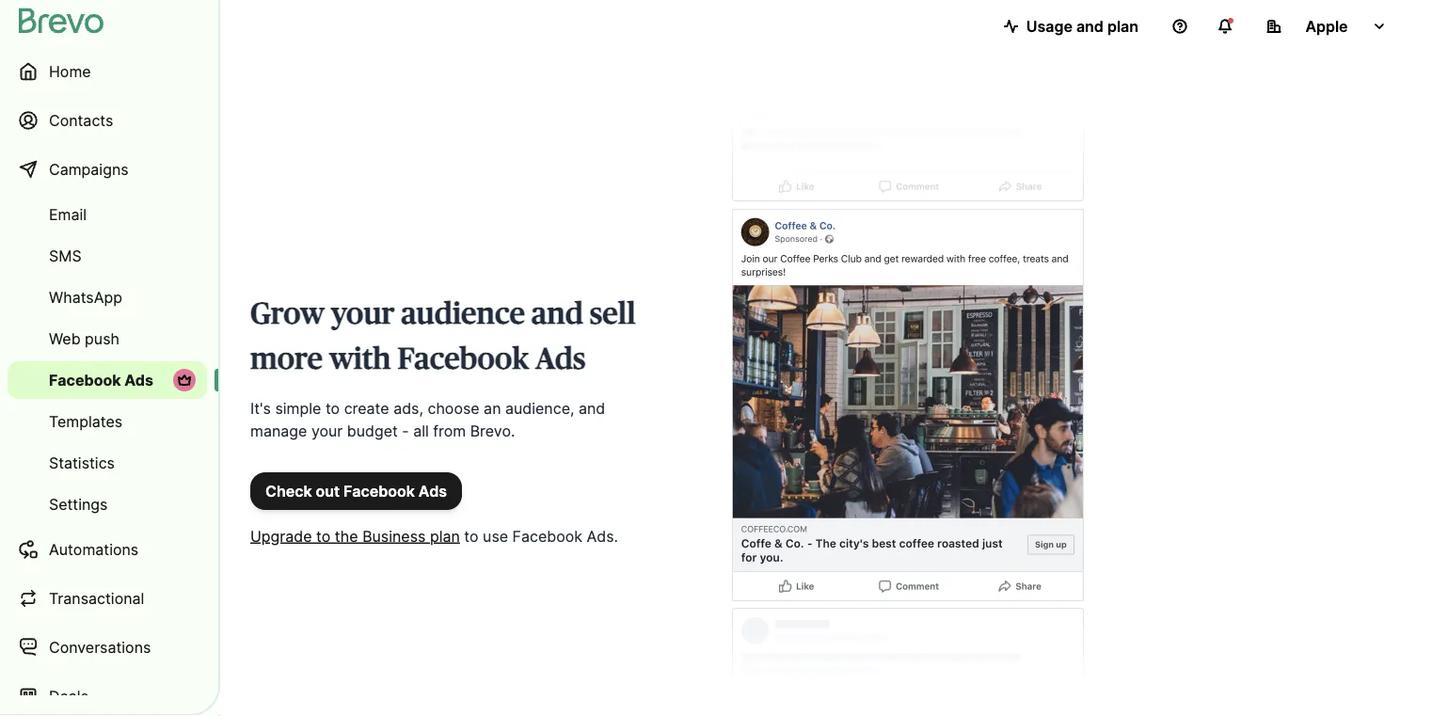 Task type: locate. For each thing, give the bounding box(es) containing it.
ads left left___rvooi image
[[125, 371, 153, 389]]

0 vertical spatial your
[[331, 299, 395, 329]]

facebook ads link
[[8, 361, 207, 399]]

and left the sell
[[532, 299, 583, 329]]

audience,
[[505, 399, 574, 417]]

0 vertical spatial plan
[[1108, 17, 1139, 35]]

ads up 'upgrade to the business plan to use facebook ads.'
[[419, 482, 447, 500]]

from
[[433, 422, 466, 440]]

0 vertical spatial and
[[1076, 17, 1104, 35]]

your down the simple
[[311, 422, 343, 440]]

with
[[329, 344, 391, 375]]

push
[[85, 329, 120, 348]]

deals link
[[8, 674, 207, 716]]

upgrade to the business plan to use facebook ads.
[[250, 527, 618, 545]]

business
[[362, 527, 426, 545]]

templates
[[49, 412, 123, 431]]

facebook
[[398, 344, 529, 375], [49, 371, 121, 389], [343, 482, 415, 500], [512, 527, 583, 545]]

to inside it's simple to create ads, choose an audience, and manage your budget - all from brevo.
[[325, 399, 340, 417]]

to
[[325, 399, 340, 417], [316, 527, 331, 545], [464, 527, 479, 545]]

transactional
[[49, 589, 144, 607]]

settings link
[[8, 486, 207, 523]]

facebook ads
[[49, 371, 153, 389]]

upgrade to the business plan link
[[250, 527, 460, 545]]

to left use
[[464, 527, 479, 545]]

and
[[1076, 17, 1104, 35], [532, 299, 583, 329], [579, 399, 605, 417]]

sms link
[[8, 237, 207, 275]]

1 vertical spatial and
[[532, 299, 583, 329]]

ads.
[[587, 527, 618, 545]]

templates link
[[8, 403, 207, 440]]

usage and plan button
[[989, 8, 1154, 45]]

plan right "usage" on the top right of page
[[1108, 17, 1139, 35]]

facebook down audience
[[398, 344, 529, 375]]

facebook up business at the left of page
[[343, 482, 415, 500]]

conversations link
[[8, 625, 207, 670]]

ads
[[536, 344, 586, 375], [125, 371, 153, 389], [419, 482, 447, 500]]

the
[[335, 527, 358, 545]]

sell
[[590, 299, 636, 329]]

budget
[[347, 422, 398, 440]]

1 vertical spatial your
[[311, 422, 343, 440]]

to left the
[[316, 527, 331, 545]]

2 horizontal spatial ads
[[536, 344, 586, 375]]

and right the audience,
[[579, 399, 605, 417]]

your up with at left
[[331, 299, 395, 329]]

and right "usage" on the top right of page
[[1076, 17, 1104, 35]]

home
[[49, 62, 91, 80]]

ads up the audience,
[[536, 344, 586, 375]]

2 vertical spatial and
[[579, 399, 605, 417]]

facebook inside "grow your audience and sell more with facebook ads"
[[398, 344, 529, 375]]

use
[[483, 527, 508, 545]]

to left 'create'
[[325, 399, 340, 417]]

simple
[[275, 399, 321, 417]]

your inside it's simple to create ads, choose an audience, and manage your budget - all from brevo.
[[311, 422, 343, 440]]

grow your audience and sell more with facebook ads
[[250, 299, 636, 375]]

your
[[331, 299, 395, 329], [311, 422, 343, 440]]

1 horizontal spatial ads
[[419, 482, 447, 500]]

1 horizontal spatial plan
[[1108, 17, 1139, 35]]

plan
[[1108, 17, 1139, 35], [430, 527, 460, 545]]

plan left use
[[430, 527, 460, 545]]

it's
[[250, 399, 271, 417]]

statistics link
[[8, 444, 207, 482]]

apple button
[[1252, 8, 1402, 45]]

grow
[[250, 299, 324, 329]]

1 vertical spatial plan
[[430, 527, 460, 545]]

your inside "grow your audience and sell more with facebook ads"
[[331, 299, 395, 329]]

automations link
[[8, 527, 207, 572]]

facebook right use
[[512, 527, 583, 545]]

0 horizontal spatial ads
[[125, 371, 153, 389]]

brevo.
[[470, 422, 515, 440]]



Task type: vqa. For each thing, say whether or not it's contained in the screenshot.
Create on the bottom left
yes



Task type: describe. For each thing, give the bounding box(es) containing it.
check out facebook ads button
[[250, 472, 462, 510]]

web push link
[[8, 320, 207, 358]]

choose
[[428, 399, 480, 417]]

it's simple to create ads, choose an audience, and manage your budget - all from brevo.
[[250, 399, 605, 440]]

create
[[344, 399, 389, 417]]

whatsapp link
[[8, 279, 207, 316]]

automations
[[49, 540, 139, 559]]

audience
[[401, 299, 525, 329]]

facebook up templates
[[49, 371, 121, 389]]

usage
[[1026, 17, 1073, 35]]

ads,
[[394, 399, 423, 417]]

more
[[250, 344, 323, 375]]

-
[[402, 422, 409, 440]]

and inside "grow your audience and sell more with facebook ads"
[[532, 299, 583, 329]]

campaigns link
[[8, 147, 207, 192]]

ads inside 'check out facebook ads' button
[[419, 482, 447, 500]]

manage
[[250, 422, 307, 440]]

sms
[[49, 247, 82, 265]]

home link
[[8, 49, 207, 94]]

transactional link
[[8, 576, 207, 621]]

apple
[[1306, 17, 1348, 35]]

deals
[[49, 687, 88, 705]]

statistics
[[49, 454, 115, 472]]

facebook inside button
[[343, 482, 415, 500]]

contacts
[[49, 111, 113, 129]]

out
[[316, 482, 340, 500]]

contacts link
[[8, 98, 207, 143]]

web
[[49, 329, 81, 348]]

email
[[49, 205, 87, 224]]

email link
[[8, 196, 207, 233]]

check
[[265, 482, 312, 500]]

whatsapp
[[49, 288, 122, 306]]

0 horizontal spatial plan
[[430, 527, 460, 545]]

plan inside button
[[1108, 17, 1139, 35]]

ads inside "facebook ads" link
[[125, 371, 153, 389]]

campaigns
[[49, 160, 129, 178]]

all
[[413, 422, 429, 440]]

usage and plan
[[1026, 17, 1139, 35]]

and inside it's simple to create ads, choose an audience, and manage your budget - all from brevo.
[[579, 399, 605, 417]]

an
[[484, 399, 501, 417]]

left___rvooi image
[[177, 373, 192, 388]]

ads inside "grow your audience and sell more with facebook ads"
[[536, 344, 586, 375]]

web push
[[49, 329, 120, 348]]

and inside button
[[1076, 17, 1104, 35]]

upgrade
[[250, 527, 312, 545]]

check out facebook ads
[[265, 482, 447, 500]]

settings
[[49, 495, 108, 513]]

conversations
[[49, 638, 151, 656]]



